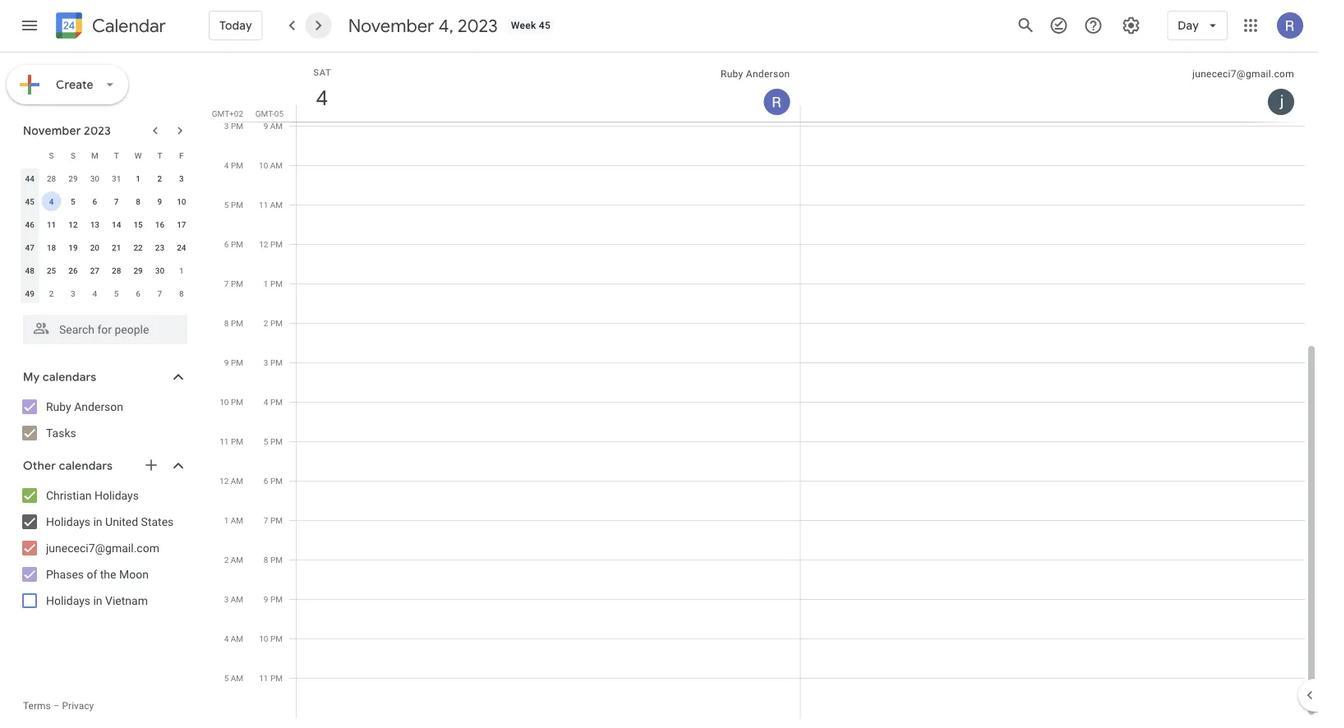 Task type: vqa. For each thing, say whether or not it's contained in the screenshot.
Text Field
no



Task type: describe. For each thing, give the bounding box(es) containing it.
1 for 1 am
[[224, 516, 229, 525]]

4,
[[439, 14, 454, 37]]

2 s from the left
[[71, 150, 76, 160]]

0 vertical spatial 4 pm
[[224, 160, 243, 170]]

1 for 1 pm
[[264, 279, 268, 289]]

10 inside row
[[177, 197, 186, 206]]

10 right 4 am
[[259, 634, 268, 644]]

4 down 2 pm
[[264, 397, 268, 407]]

20 element
[[85, 238, 105, 257]]

the
[[100, 568, 116, 581]]

am for 4 am
[[231, 634, 243, 644]]

terms
[[23, 701, 51, 712]]

m
[[91, 150, 98, 160]]

4 left 10 am on the left top of the page
[[224, 160, 229, 170]]

14
[[112, 220, 121, 229]]

1 cell from the left
[[297, 0, 801, 719]]

junececi7@gmail.com inside other calendars list
[[46, 541, 159, 555]]

add other calendars image
[[143, 457, 160, 474]]

47
[[25, 243, 34, 252]]

18 element
[[42, 238, 61, 257]]

november 2023
[[23, 123, 111, 138]]

in for vietnam
[[93, 594, 102, 608]]

4 am
[[224, 634, 243, 644]]

0 vertical spatial 8 pm
[[224, 318, 243, 328]]

holidays for united
[[46, 515, 90, 529]]

0 horizontal spatial 3 pm
[[224, 121, 243, 131]]

1 s from the left
[[49, 150, 54, 160]]

december 2 element
[[42, 284, 61, 303]]

junececi7@gmail.com inside column header
[[1193, 68, 1295, 80]]

4 grid
[[211, 0, 1319, 719]]

f
[[179, 150, 184, 160]]

22
[[134, 243, 143, 252]]

holidays in vietnam
[[46, 594, 148, 608]]

main drawer image
[[20, 16, 39, 35]]

october 28 element
[[42, 169, 61, 188]]

3 am
[[224, 595, 243, 604]]

29 element
[[128, 261, 148, 280]]

week 45
[[511, 20, 551, 31]]

calendar heading
[[89, 14, 166, 37]]

25 element
[[42, 261, 61, 280]]

am for 3 am
[[231, 595, 243, 604]]

13
[[90, 220, 99, 229]]

today button
[[209, 6, 263, 45]]

calendars for my calendars
[[43, 370, 96, 385]]

1 horizontal spatial 6 pm
[[264, 476, 283, 486]]

48
[[25, 266, 34, 275]]

1 vertical spatial 2023
[[84, 123, 111, 138]]

30 for october 30 "element" on the left of page
[[90, 174, 99, 183]]

1 horizontal spatial 11 pm
[[259, 673, 283, 683]]

2 for december 2 'element'
[[49, 289, 54, 298]]

october 30 element
[[85, 169, 105, 188]]

terms – privacy
[[23, 701, 94, 712]]

december 8 element
[[172, 284, 191, 303]]

11 am
[[259, 200, 283, 210]]

12 pm
[[259, 239, 283, 249]]

12 am
[[220, 476, 243, 486]]

11 element
[[42, 215, 61, 234]]

Search for people text field
[[33, 315, 178, 345]]

w
[[135, 150, 142, 160]]

31
[[112, 174, 121, 183]]

december 7 element
[[150, 284, 170, 303]]

26
[[68, 266, 78, 275]]

49
[[25, 289, 34, 298]]

of
[[87, 568, 97, 581]]

0 vertical spatial 10 pm
[[220, 397, 243, 407]]

november for november 4, 2023
[[348, 14, 434, 37]]

1 am
[[224, 516, 243, 525]]

2 am
[[224, 555, 243, 565]]

25
[[47, 266, 56, 275]]

in for united
[[93, 515, 102, 529]]

13 element
[[85, 215, 105, 234]]

7 down october 31 element
[[114, 197, 119, 206]]

am for 2 am
[[231, 555, 243, 565]]

my calendars
[[23, 370, 96, 385]]

8 left 2 pm
[[224, 318, 229, 328]]

gmt-05
[[256, 109, 284, 118]]

my
[[23, 370, 40, 385]]

12 for 12 am
[[220, 476, 229, 486]]

1 horizontal spatial 5 pm
[[264, 437, 283, 447]]

18
[[47, 243, 56, 252]]

1 vertical spatial 3 pm
[[264, 358, 283, 368]]

5 inside 'element'
[[114, 289, 119, 298]]

other calendars list
[[3, 483, 204, 614]]

settings menu image
[[1122, 16, 1142, 35]]

row containing 44
[[19, 167, 192, 190]]

14 element
[[107, 215, 126, 234]]

15
[[134, 220, 143, 229]]

0 vertical spatial 11 pm
[[220, 437, 243, 447]]

ruby inside my calendars list
[[46, 400, 71, 414]]

28 for october 28 element
[[47, 174, 56, 183]]

ruby inside 4 column header
[[721, 68, 744, 80]]

2 pm
[[264, 318, 283, 328]]

19
[[68, 243, 78, 252]]

holidays for vietnam
[[46, 594, 90, 608]]

0 vertical spatial 6 pm
[[224, 239, 243, 249]]

1 right october 31 element
[[136, 174, 141, 183]]

1 horizontal spatial 10 pm
[[259, 634, 283, 644]]

my calendars list
[[3, 394, 204, 447]]

row containing 49
[[19, 282, 192, 305]]

10 up 12 am on the left of the page
[[220, 397, 229, 407]]

24 element
[[172, 238, 191, 257]]

sat
[[313, 67, 332, 77]]

am for 1 am
[[231, 516, 243, 525]]

moon
[[119, 568, 149, 581]]

anderson inside my calendars list
[[74, 400, 123, 414]]

17
[[177, 220, 186, 229]]

3 up 4 am
[[224, 595, 229, 604]]

privacy
[[62, 701, 94, 712]]

calendar
[[92, 14, 166, 37]]

44
[[25, 174, 34, 183]]

row containing s
[[19, 144, 192, 167]]



Task type: locate. For each thing, give the bounding box(es) containing it.
6 right december 5 'element'
[[136, 289, 141, 298]]

am down 4 am
[[231, 673, 243, 683]]

1 horizontal spatial 9 pm
[[264, 595, 283, 604]]

2 horizontal spatial 12
[[259, 239, 268, 249]]

28 right "27" element
[[112, 266, 121, 275]]

7
[[114, 197, 119, 206], [224, 279, 229, 289], [158, 289, 162, 298], [264, 516, 268, 525]]

am down 05
[[270, 121, 283, 131]]

1 vertical spatial ruby
[[46, 400, 71, 414]]

2 down 1 pm
[[264, 318, 268, 328]]

1 t from the left
[[114, 150, 119, 160]]

november 2023 grid
[[16, 144, 192, 305]]

pm
[[231, 121, 243, 131], [231, 160, 243, 170], [231, 200, 243, 210], [231, 239, 243, 249], [271, 239, 283, 249], [231, 279, 243, 289], [271, 279, 283, 289], [231, 318, 243, 328], [271, 318, 283, 328], [231, 358, 243, 368], [271, 358, 283, 368], [231, 397, 243, 407], [271, 397, 283, 407], [231, 437, 243, 447], [271, 437, 283, 447], [271, 476, 283, 486], [271, 516, 283, 525], [271, 555, 283, 565], [271, 595, 283, 604], [271, 634, 283, 644], [271, 673, 283, 683]]

11 inside 11 element
[[47, 220, 56, 229]]

3 pm
[[224, 121, 243, 131], [264, 358, 283, 368]]

holidays down phases
[[46, 594, 90, 608]]

cell
[[297, 0, 801, 719], [801, 0, 1306, 719]]

0 horizontal spatial ruby anderson
[[46, 400, 123, 414]]

10 up 17
[[177, 197, 186, 206]]

12 inside row
[[68, 220, 78, 229]]

2 for 2 pm
[[264, 318, 268, 328]]

10 pm right 4 am
[[259, 634, 283, 644]]

1 in from the top
[[93, 515, 102, 529]]

christian
[[46, 489, 92, 502]]

0 horizontal spatial 11 pm
[[220, 437, 243, 447]]

45 inside row
[[25, 197, 34, 206]]

8 pm
[[224, 318, 243, 328], [264, 555, 283, 565]]

november for november 2023
[[23, 123, 81, 138]]

holidays up united
[[95, 489, 139, 502]]

12 up the 1 am
[[220, 476, 229, 486]]

1 vertical spatial 4 pm
[[264, 397, 283, 407]]

4 inside cell
[[49, 197, 54, 206]]

4 inside sat 4
[[315, 84, 327, 111]]

anderson inside 4 column header
[[747, 68, 791, 80]]

other
[[23, 459, 56, 474]]

0 vertical spatial november
[[348, 14, 434, 37]]

1 vertical spatial 12
[[259, 239, 268, 249]]

23
[[155, 243, 165, 252]]

am up 12 pm
[[270, 200, 283, 210]]

0 vertical spatial 2023
[[458, 14, 498, 37]]

8 pm right the 2 am at left
[[264, 555, 283, 565]]

12 for 12 pm
[[259, 239, 268, 249]]

8 right the 2 am at left
[[264, 555, 268, 565]]

1 horizontal spatial anderson
[[747, 68, 791, 80]]

11 pm right 5 am
[[259, 673, 283, 683]]

holidays
[[95, 489, 139, 502], [46, 515, 90, 529], [46, 594, 90, 608]]

0 horizontal spatial 29
[[68, 174, 78, 183]]

december 4 element
[[85, 284, 105, 303]]

2023 right 4,
[[458, 14, 498, 37]]

day
[[1179, 18, 1200, 33]]

4 pm
[[224, 160, 243, 170], [264, 397, 283, 407]]

4 up 11 element
[[49, 197, 54, 206]]

other calendars
[[23, 459, 113, 474]]

1
[[136, 174, 141, 183], [179, 266, 184, 275], [264, 279, 268, 289], [224, 516, 229, 525]]

0 horizontal spatial s
[[49, 150, 54, 160]]

am for 9 am
[[270, 121, 283, 131]]

7 right december 8 element
[[224, 279, 229, 289]]

30 element
[[150, 261, 170, 280]]

row
[[289, 0, 1306, 719], [19, 144, 192, 167], [19, 167, 192, 190], [19, 190, 192, 213], [19, 213, 192, 236], [19, 236, 192, 259], [19, 259, 192, 282], [19, 282, 192, 305]]

10 pm up 12 am on the left of the page
[[220, 397, 243, 407]]

10 up the "11 am"
[[259, 160, 268, 170]]

4
[[315, 84, 327, 111], [224, 160, 229, 170], [49, 197, 54, 206], [92, 289, 97, 298], [264, 397, 268, 407], [224, 634, 229, 644]]

4 column header
[[296, 53, 801, 122]]

7 right the 1 am
[[264, 516, 268, 525]]

am down the 1 am
[[231, 555, 243, 565]]

ruby anderson inside 4 column header
[[721, 68, 791, 80]]

8 pm left 2 pm
[[224, 318, 243, 328]]

12
[[68, 220, 78, 229], [259, 239, 268, 249], [220, 476, 229, 486]]

3 pm down 2 pm
[[264, 358, 283, 368]]

0 vertical spatial 45
[[539, 20, 551, 31]]

1 vertical spatial 5 pm
[[264, 437, 283, 447]]

ruby anderson
[[721, 68, 791, 80], [46, 400, 123, 414]]

2 vertical spatial 12
[[220, 476, 229, 486]]

2 in from the top
[[93, 594, 102, 608]]

2 t from the left
[[157, 150, 162, 160]]

december 1 element
[[172, 261, 191, 280]]

19 element
[[63, 238, 83, 257]]

1 horizontal spatial 4 pm
[[264, 397, 283, 407]]

3
[[224, 121, 229, 131], [179, 174, 184, 183], [71, 289, 75, 298], [264, 358, 268, 368], [224, 595, 229, 604]]

26 element
[[63, 261, 83, 280]]

27
[[90, 266, 99, 275]]

november up october 28 element
[[23, 123, 81, 138]]

0 horizontal spatial 4 pm
[[224, 160, 243, 170]]

11 up 12 am on the left of the page
[[220, 437, 229, 447]]

privacy link
[[62, 701, 94, 712]]

holidays down christian
[[46, 515, 90, 529]]

7 pm right the 1 am
[[264, 516, 283, 525]]

junececi7@gmail.com down day dropdown button
[[1193, 68, 1295, 80]]

30 for 30 element
[[155, 266, 165, 275]]

28 right 44 at the top of page
[[47, 174, 56, 183]]

45 left the 4 cell
[[25, 197, 34, 206]]

row group containing 44
[[19, 167, 192, 305]]

0 horizontal spatial 2023
[[84, 123, 111, 138]]

3 down gmt+02 on the left
[[224, 121, 229, 131]]

calendars right my
[[43, 370, 96, 385]]

4 cell
[[41, 190, 62, 213]]

united
[[105, 515, 138, 529]]

12 down the "11 am"
[[259, 239, 268, 249]]

calendars up christian holidays
[[59, 459, 113, 474]]

am for 5 am
[[231, 673, 243, 683]]

in left united
[[93, 515, 102, 529]]

10 am
[[259, 160, 283, 170]]

3 down 2 pm
[[264, 358, 268, 368]]

2
[[158, 174, 162, 183], [49, 289, 54, 298], [264, 318, 268, 328], [224, 555, 229, 565]]

29 for october 29 element
[[68, 174, 78, 183]]

4 pm down 2 pm
[[264, 397, 283, 407]]

am for 10 am
[[270, 160, 283, 170]]

1 down 12 am on the left of the page
[[224, 516, 229, 525]]

october 29 element
[[63, 169, 83, 188]]

2 vertical spatial holidays
[[46, 594, 90, 608]]

calendar element
[[53, 9, 166, 45]]

1 vertical spatial 28
[[112, 266, 121, 275]]

1 vertical spatial 45
[[25, 197, 34, 206]]

0 horizontal spatial 6 pm
[[224, 239, 243, 249]]

9 inside row
[[158, 197, 162, 206]]

am up 4 am
[[231, 595, 243, 604]]

holidays in united states
[[46, 515, 174, 529]]

11 right 46 on the top of page
[[47, 220, 56, 229]]

1 horizontal spatial 8 pm
[[264, 555, 283, 565]]

–
[[53, 701, 60, 712]]

1 vertical spatial holidays
[[46, 515, 90, 529]]

0 horizontal spatial 5 pm
[[224, 200, 243, 210]]

0 horizontal spatial 30
[[90, 174, 99, 183]]

15 element
[[128, 215, 148, 234]]

20
[[90, 243, 99, 252]]

0 vertical spatial 5 pm
[[224, 200, 243, 210]]

0 vertical spatial calendars
[[43, 370, 96, 385]]

1 pm
[[264, 279, 283, 289]]

21 element
[[107, 238, 126, 257]]

my calendars button
[[3, 364, 204, 391]]

tasks
[[46, 426, 76, 440]]

0 vertical spatial 7 pm
[[224, 279, 243, 289]]

0 vertical spatial ruby
[[721, 68, 744, 80]]

0 vertical spatial 3 pm
[[224, 121, 243, 131]]

0 horizontal spatial 12
[[68, 220, 78, 229]]

8 right december 7 element
[[179, 289, 184, 298]]

today
[[220, 18, 252, 33]]

create button
[[7, 65, 128, 104]]

23 element
[[150, 238, 170, 257]]

1 vertical spatial junececi7@gmail.com
[[46, 541, 159, 555]]

4 left december 5 'element'
[[92, 289, 97, 298]]

anderson
[[747, 68, 791, 80], [74, 400, 123, 414]]

9 pm
[[224, 358, 243, 368], [264, 595, 283, 604]]

am up the 2 am at left
[[231, 516, 243, 525]]

0 vertical spatial anderson
[[747, 68, 791, 80]]

12 element
[[63, 215, 83, 234]]

11 pm
[[220, 437, 243, 447], [259, 673, 283, 683]]

phases
[[46, 568, 84, 581]]

ruby
[[721, 68, 744, 80], [46, 400, 71, 414]]

2 left december 3 element
[[49, 289, 54, 298]]

29
[[68, 174, 78, 183], [134, 266, 143, 275]]

8 up 15 'element'
[[136, 197, 141, 206]]

1 for december 1 "element"
[[179, 266, 184, 275]]

1 vertical spatial november
[[23, 123, 81, 138]]

10 pm
[[220, 397, 243, 407], [259, 634, 283, 644]]

0 horizontal spatial november
[[23, 123, 81, 138]]

30 right october 29 element
[[90, 174, 99, 183]]

create
[[56, 77, 94, 92]]

30
[[90, 174, 99, 183], [155, 266, 165, 275]]

6 pm left 12 pm
[[224, 239, 243, 249]]

in down phases of the moon
[[93, 594, 102, 608]]

12 for 12
[[68, 220, 78, 229]]

phases of the moon
[[46, 568, 149, 581]]

1 horizontal spatial 2023
[[458, 14, 498, 37]]

calendars for other calendars
[[59, 459, 113, 474]]

november
[[348, 14, 434, 37], [23, 123, 81, 138]]

17 element
[[172, 215, 191, 234]]

1 vertical spatial 8 pm
[[264, 555, 283, 565]]

27 element
[[85, 261, 105, 280]]

22 element
[[128, 238, 148, 257]]

24
[[177, 243, 186, 252]]

1 vertical spatial 11 pm
[[259, 673, 283, 683]]

1 horizontal spatial november
[[348, 14, 434, 37]]

am for 11 am
[[270, 200, 283, 210]]

1 vertical spatial calendars
[[59, 459, 113, 474]]

s left m
[[71, 150, 76, 160]]

november left 4,
[[348, 14, 434, 37]]

vietnam
[[105, 594, 148, 608]]

0 horizontal spatial anderson
[[74, 400, 123, 414]]

other calendars button
[[3, 453, 204, 479]]

am for 12 am
[[231, 476, 243, 486]]

0 horizontal spatial 28
[[47, 174, 56, 183]]

december 6 element
[[128, 284, 148, 303]]

t right m
[[114, 150, 119, 160]]

7 pm left 1 pm
[[224, 279, 243, 289]]

ruby anderson inside my calendars list
[[46, 400, 123, 414]]

gmt-
[[256, 109, 274, 118]]

1 horizontal spatial 28
[[112, 266, 121, 275]]

3 left december 4 element
[[71, 289, 75, 298]]

0 vertical spatial ruby anderson
[[721, 68, 791, 80]]

2 for 2 am
[[224, 555, 229, 565]]

1 vertical spatial 7 pm
[[264, 516, 283, 525]]

0 horizontal spatial t
[[114, 150, 119, 160]]

12 right 11 element
[[68, 220, 78, 229]]

28 for 28 element
[[112, 266, 121, 275]]

row containing 48
[[19, 259, 192, 282]]

2 cell from the left
[[801, 0, 1306, 719]]

2023 up m
[[84, 123, 111, 138]]

6
[[92, 197, 97, 206], [224, 239, 229, 249], [136, 289, 141, 298], [264, 476, 268, 486]]

5 pm
[[224, 200, 243, 210], [264, 437, 283, 447]]

1 vertical spatial 10 pm
[[259, 634, 283, 644]]

am
[[270, 121, 283, 131], [270, 160, 283, 170], [270, 200, 283, 210], [231, 476, 243, 486], [231, 516, 243, 525], [231, 555, 243, 565], [231, 595, 243, 604], [231, 634, 243, 644], [231, 673, 243, 683]]

1 vertical spatial 30
[[155, 266, 165, 275]]

t right w
[[157, 150, 162, 160]]

0 horizontal spatial 45
[[25, 197, 34, 206]]

1 vertical spatial 6 pm
[[264, 476, 283, 486]]

0 vertical spatial 30
[[90, 174, 99, 183]]

week
[[511, 20, 537, 31]]

10 element
[[172, 192, 191, 211]]

1 vertical spatial 29
[[134, 266, 143, 275]]

2 right october 31 element
[[158, 174, 162, 183]]

1 vertical spatial 9 pm
[[264, 595, 283, 604]]

1 inside "element"
[[179, 266, 184, 275]]

1 horizontal spatial 3 pm
[[264, 358, 283, 368]]

6 pm right 12 am on the left of the page
[[264, 476, 283, 486]]

0 horizontal spatial 8 pm
[[224, 318, 243, 328]]

45 right week
[[539, 20, 551, 31]]

7 left december 8 element
[[158, 289, 162, 298]]

30 right the 29 element
[[155, 266, 165, 275]]

29 right october 28 element
[[68, 174, 78, 183]]

november 4, 2023
[[348, 14, 498, 37]]

9
[[264, 121, 268, 131], [158, 197, 162, 206], [224, 358, 229, 368], [264, 595, 268, 604]]

in
[[93, 515, 102, 529], [93, 594, 102, 608]]

states
[[141, 515, 174, 529]]

6 right 12 am on the left of the page
[[264, 476, 268, 486]]

day button
[[1168, 6, 1229, 45]]

0 vertical spatial 9 pm
[[224, 358, 243, 368]]

21
[[112, 243, 121, 252]]

1 horizontal spatial 45
[[539, 20, 551, 31]]

1 horizontal spatial 29
[[134, 266, 143, 275]]

29 for the 29 element
[[134, 266, 143, 275]]

0 vertical spatial junececi7@gmail.com
[[1193, 68, 1295, 80]]

45
[[539, 20, 551, 31], [25, 197, 34, 206]]

0 horizontal spatial 10 pm
[[220, 397, 243, 407]]

junececi7@gmail.com column header
[[801, 53, 1306, 122]]

1 horizontal spatial s
[[71, 150, 76, 160]]

row containing 47
[[19, 236, 192, 259]]

1 horizontal spatial ruby
[[721, 68, 744, 80]]

row group inside november 2023 grid
[[19, 167, 192, 305]]

1 vertical spatial ruby anderson
[[46, 400, 123, 414]]

2023
[[458, 14, 498, 37], [84, 123, 111, 138]]

0 vertical spatial 28
[[47, 174, 56, 183]]

saturday, november 4 element
[[303, 79, 341, 117]]

0 vertical spatial 12
[[68, 220, 78, 229]]

1 vertical spatial in
[[93, 594, 102, 608]]

december 5 element
[[107, 284, 126, 303]]

7 pm
[[224, 279, 243, 289], [264, 516, 283, 525]]

2 down the 1 am
[[224, 555, 229, 565]]

junececi7@gmail.com
[[1193, 68, 1295, 80], [46, 541, 159, 555]]

3 pm down gmt+02 on the left
[[224, 121, 243, 131]]

0 vertical spatial in
[[93, 515, 102, 529]]

16 element
[[150, 215, 170, 234]]

1 horizontal spatial junececi7@gmail.com
[[1193, 68, 1295, 80]]

30 inside "element"
[[90, 174, 99, 183]]

1 right 30 element
[[179, 266, 184, 275]]

1 horizontal spatial 7 pm
[[264, 516, 283, 525]]

5 am
[[224, 673, 243, 683]]

sat 4
[[313, 67, 332, 111]]

row containing 46
[[19, 213, 192, 236]]

october 31 element
[[107, 169, 126, 188]]

9 am
[[264, 121, 283, 131]]

terms link
[[23, 701, 51, 712]]

1 horizontal spatial 12
[[220, 476, 229, 486]]

11 down 10 am on the left top of the page
[[259, 200, 268, 210]]

3 down f
[[179, 174, 184, 183]]

gmt+02
[[212, 109, 243, 118]]

28 element
[[107, 261, 126, 280]]

4 down 3 am
[[224, 634, 229, 644]]

0 horizontal spatial 9 pm
[[224, 358, 243, 368]]

4 pm left 10 am on the left top of the page
[[224, 160, 243, 170]]

0 vertical spatial 29
[[68, 174, 78, 183]]

0 horizontal spatial junececi7@gmail.com
[[46, 541, 159, 555]]

11 pm up 12 am on the left of the page
[[220, 437, 243, 447]]

row containing 45
[[19, 190, 192, 213]]

2 inside 'element'
[[49, 289, 54, 298]]

1 down 12 pm
[[264, 279, 268, 289]]

11
[[259, 200, 268, 210], [47, 220, 56, 229], [220, 437, 229, 447], [259, 673, 268, 683]]

christian holidays
[[46, 489, 139, 502]]

None search field
[[0, 308, 204, 345]]

16
[[155, 220, 165, 229]]

row group
[[19, 167, 192, 305]]

t
[[114, 150, 119, 160], [157, 150, 162, 160]]

s up october 28 element
[[49, 150, 54, 160]]

29 right 28 element
[[134, 266, 143, 275]]

december 3 element
[[63, 284, 83, 303]]

1 horizontal spatial 30
[[155, 266, 165, 275]]

8
[[136, 197, 141, 206], [179, 289, 184, 298], [224, 318, 229, 328], [264, 555, 268, 565]]

1 horizontal spatial ruby anderson
[[721, 68, 791, 80]]

1 vertical spatial anderson
[[74, 400, 123, 414]]

junececi7@gmail.com up phases of the moon
[[46, 541, 159, 555]]

am up the 1 am
[[231, 476, 243, 486]]

05
[[274, 109, 284, 118]]

4 down sat
[[315, 84, 327, 111]]

6 left 12 pm
[[224, 239, 229, 249]]

0 horizontal spatial ruby
[[46, 400, 71, 414]]

0 vertical spatial holidays
[[95, 489, 139, 502]]

am down "9 am"
[[270, 160, 283, 170]]

6 up 13 'element'
[[92, 197, 97, 206]]

s
[[49, 150, 54, 160], [71, 150, 76, 160]]

11 right 5 am
[[259, 673, 268, 683]]

1 horizontal spatial t
[[157, 150, 162, 160]]

am down 3 am
[[231, 634, 243, 644]]

0 horizontal spatial 7 pm
[[224, 279, 243, 289]]

46
[[25, 220, 34, 229]]



